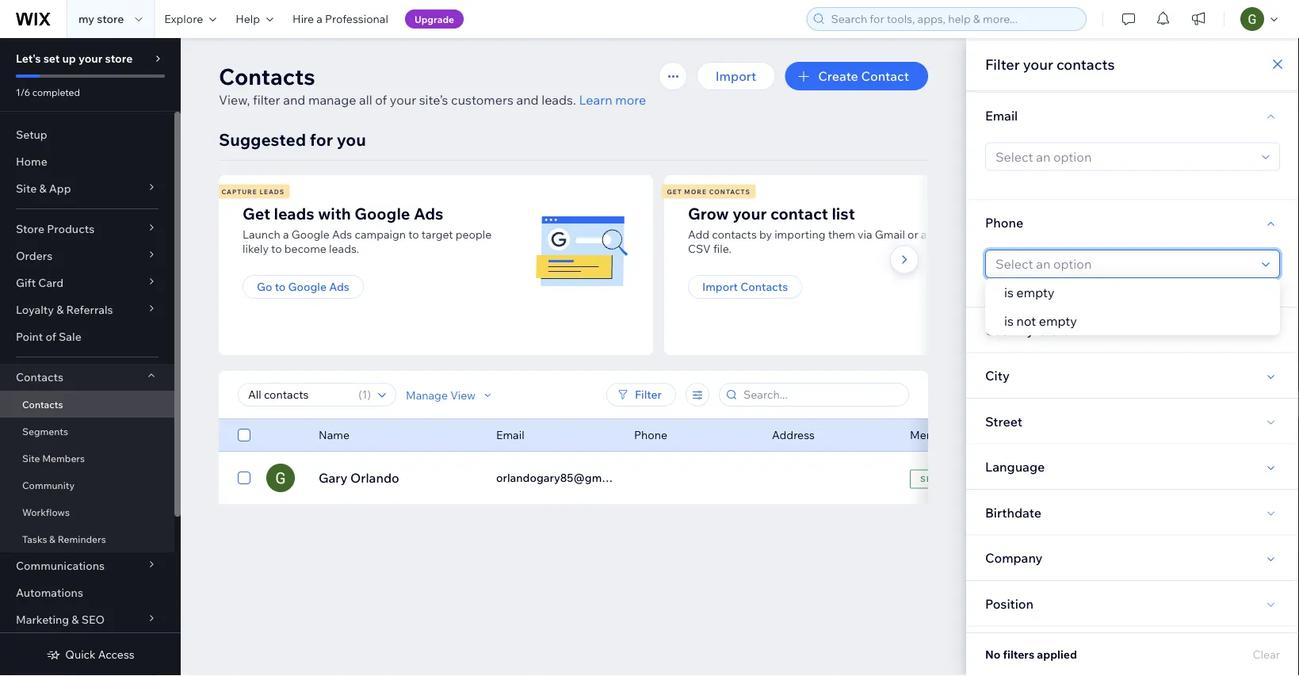 Task type: describe. For each thing, give the bounding box(es) containing it.
manage
[[308, 92, 356, 108]]

import contacts
[[702, 280, 788, 294]]

quick
[[65, 648, 96, 661]]

gift
[[16, 276, 36, 290]]

with
[[318, 203, 351, 223]]

contact
[[770, 203, 828, 223]]

campaign
[[355, 227, 406, 241]]

country/state
[[985, 322, 1071, 338]]

gmail
[[875, 227, 905, 241]]

google inside button
[[288, 280, 327, 294]]

& for marketing
[[72, 613, 79, 627]]

target
[[422, 227, 453, 241]]

1/6
[[16, 86, 30, 98]]

you
[[337, 129, 366, 150]]

is empty
[[1004, 285, 1055, 300]]

upgrade button
[[405, 10, 464, 29]]

site for site member
[[920, 474, 941, 484]]

site for site & app
[[16, 182, 37, 195]]

import contacts button
[[688, 275, 802, 299]]

get more contacts
[[667, 187, 750, 195]]

store products
[[16, 222, 94, 236]]

let's set up your store
[[16, 52, 133, 65]]

birthdate
[[985, 504, 1042, 520]]

0 vertical spatial empty
[[1017, 285, 1055, 300]]

street
[[985, 413, 1022, 429]]

list containing get leads with google ads
[[216, 175, 1105, 355]]

import button
[[697, 62, 775, 90]]

let's
[[16, 52, 41, 65]]

hire
[[293, 12, 314, 26]]

language
[[985, 459, 1045, 475]]

filter button
[[606, 383, 676, 407]]

import for import
[[716, 68, 756, 84]]

loyalty & referrals button
[[0, 296, 174, 323]]

list
[[832, 203, 855, 223]]

site & app button
[[0, 175, 174, 202]]

suggested
[[219, 129, 306, 150]]

likely
[[243, 242, 269, 256]]

members
[[42, 452, 85, 464]]

store
[[16, 222, 44, 236]]

no filters applied
[[985, 648, 1077, 661]]

0 vertical spatial contacts
[[1057, 55, 1115, 73]]

suggested for you
[[219, 129, 366, 150]]

capture
[[222, 187, 257, 195]]

of inside contacts view, filter and manage all of your site's customers and leads. learn more
[[375, 92, 387, 108]]

point
[[16, 330, 43, 344]]

workflows link
[[0, 499, 174, 526]]

select an option field for phone
[[991, 250, 1257, 277]]

gift card button
[[0, 270, 174, 296]]

communications
[[16, 559, 105, 573]]

manage view button
[[406, 388, 495, 402]]

( 1 )
[[358, 388, 371, 401]]

customers
[[451, 92, 514, 108]]

quick access button
[[46, 648, 134, 662]]

to inside button
[[275, 280, 286, 294]]

grow
[[688, 203, 729, 223]]

orders button
[[0, 243, 174, 270]]

ads inside button
[[329, 280, 349, 294]]

tasks
[[22, 533, 47, 545]]

your inside "grow your contact list add contacts by importing them via gmail or a csv file."
[[733, 203, 767, 223]]

orders
[[16, 249, 52, 263]]

all
[[359, 92, 372, 108]]

help button
[[226, 0, 283, 38]]

filter for filter your contacts
[[985, 55, 1020, 73]]

csv
[[688, 242, 711, 256]]

gary orlando
[[319, 470, 399, 486]]

tasks & reminders link
[[0, 526, 174, 552]]

0 vertical spatial store
[[97, 12, 124, 26]]

create contact
[[818, 68, 909, 84]]

contacts up segments
[[22, 398, 63, 410]]

store inside sidebar element
[[105, 52, 133, 65]]

applied
[[1037, 648, 1077, 661]]

contacts inside popup button
[[16, 370, 63, 384]]

0 vertical spatial phone
[[985, 215, 1024, 230]]

contact
[[861, 68, 909, 84]]

0 vertical spatial ads
[[414, 203, 443, 223]]

explore
[[164, 12, 203, 26]]

0 vertical spatial google
[[355, 203, 410, 223]]

of inside point of sale link
[[46, 330, 56, 344]]

Unsaved view field
[[243, 384, 354, 406]]

& for tasks
[[49, 533, 55, 545]]

company
[[985, 550, 1043, 566]]

or
[[908, 227, 919, 241]]

orlandogary85@gmail.com
[[496, 471, 639, 485]]

sale
[[59, 330, 81, 344]]

get
[[667, 187, 682, 195]]

create contact button
[[785, 62, 928, 90]]

community
[[22, 479, 75, 491]]

1
[[362, 388, 367, 401]]

name
[[319, 428, 350, 442]]

point of sale
[[16, 330, 81, 344]]

gary orlando image
[[266, 464, 295, 492]]

view
[[450, 388, 476, 402]]

your inside contacts view, filter and manage all of your site's customers and leads. learn more
[[390, 92, 416, 108]]

reminders
[[58, 533, 106, 545]]

list box containing is empty
[[985, 278, 1280, 335]]

orlando
[[350, 470, 399, 486]]

tasks & reminders
[[22, 533, 106, 545]]

is for is empty
[[1004, 285, 1014, 300]]

home
[[16, 155, 47, 168]]

select an option field for email
[[991, 143, 1257, 170]]

get leads with google ads launch a google ads campaign to target people likely to become leads.
[[243, 203, 492, 256]]

loyalty & referrals
[[16, 303, 113, 317]]

leads. inside get leads with google ads launch a google ads campaign to target people likely to become leads.
[[329, 242, 359, 256]]

quick access
[[65, 648, 134, 661]]

import for import contacts
[[702, 280, 738, 294]]

leads
[[274, 203, 314, 223]]

completed
[[32, 86, 80, 98]]

a inside get leads with google ads launch a google ads campaign to target people likely to become leads.
[[283, 227, 289, 241]]



Task type: vqa. For each thing, say whether or not it's contained in the screenshot.
the Back to Home alert
no



Task type: locate. For each thing, give the bounding box(es) containing it.
your inside sidebar element
[[78, 52, 102, 65]]

0 horizontal spatial of
[[46, 330, 56, 344]]

grow your contact list add contacts by importing them via gmail or a csv file.
[[688, 203, 927, 256]]

no
[[985, 648, 1001, 661]]

site members link
[[0, 445, 174, 472]]

site inside dropdown button
[[16, 182, 37, 195]]

1 and from the left
[[283, 92, 305, 108]]

contacts link
[[0, 391, 174, 418]]

marketing & seo button
[[0, 606, 174, 633]]

1 horizontal spatial contacts
[[1057, 55, 1115, 73]]

site
[[16, 182, 37, 195], [22, 452, 40, 464], [920, 474, 941, 484]]

contacts
[[219, 62, 315, 90], [740, 280, 788, 294], [16, 370, 63, 384], [22, 398, 63, 410]]

1 vertical spatial to
[[271, 242, 282, 256]]

0 vertical spatial leads.
[[542, 92, 576, 108]]

filter for filter
[[635, 388, 662, 401]]

0 horizontal spatial email
[[496, 428, 524, 442]]

1 vertical spatial email
[[496, 428, 524, 442]]

home link
[[0, 148, 174, 175]]

a right the hire
[[317, 12, 323, 26]]

site & app
[[16, 182, 71, 195]]

of right all
[[375, 92, 387, 108]]

of left sale on the left
[[46, 330, 56, 344]]

contacts down point of sale
[[16, 370, 63, 384]]

1 horizontal spatial filter
[[985, 55, 1020, 73]]

go to google ads button
[[243, 275, 364, 299]]

site members
[[22, 452, 85, 464]]

them
[[828, 227, 855, 241]]

2 vertical spatial google
[[288, 280, 327, 294]]

Select an option field
[[991, 143, 1257, 170], [991, 250, 1257, 277]]

city
[[985, 368, 1010, 383]]

empty up is not empty
[[1017, 285, 1055, 300]]

file.
[[713, 242, 732, 256]]

via
[[858, 227, 872, 241]]

to left target
[[408, 227, 419, 241]]

learn
[[579, 92, 612, 108]]

position
[[985, 595, 1034, 611]]

filters
[[1003, 648, 1035, 661]]

capture leads
[[222, 187, 285, 195]]

1 horizontal spatial leads.
[[542, 92, 576, 108]]

filter inside filter button
[[635, 388, 662, 401]]

phone
[[985, 215, 1024, 230], [634, 428, 667, 442]]

& right loyalty on the top of page
[[56, 303, 64, 317]]

card
[[38, 276, 64, 290]]

marketing
[[16, 613, 69, 627]]

0 horizontal spatial phone
[[634, 428, 667, 442]]

site down home
[[16, 182, 37, 195]]

a
[[317, 12, 323, 26], [283, 227, 289, 241], [921, 227, 927, 241]]

is left not
[[1004, 313, 1014, 329]]

app
[[49, 182, 71, 195]]

Search for tools, apps, help & more... field
[[826, 8, 1081, 30]]

empty
[[1017, 285, 1055, 300], [1039, 313, 1077, 329]]

store down "my store"
[[105, 52, 133, 65]]

a right or
[[921, 227, 927, 241]]

and right customers
[[516, 92, 539, 108]]

site down segments
[[22, 452, 40, 464]]

1 vertical spatial store
[[105, 52, 133, 65]]

more
[[684, 187, 707, 195]]

list
[[216, 175, 1105, 355]]

1 vertical spatial ads
[[332, 227, 352, 241]]

1 vertical spatial empty
[[1039, 313, 1077, 329]]

contacts inside "grow your contact list add contacts by importing them via gmail or a csv file."
[[712, 227, 757, 241]]

& left seo
[[72, 613, 79, 627]]

0 vertical spatial member
[[910, 428, 954, 442]]

site's
[[419, 92, 448, 108]]

None checkbox
[[238, 426, 250, 445]]

None checkbox
[[238, 468, 250, 487]]

filter
[[985, 55, 1020, 73], [635, 388, 662, 401]]

0 vertical spatial email
[[985, 107, 1018, 123]]

address
[[772, 428, 815, 442]]

hire a professional link
[[283, 0, 398, 38]]

ads down get leads with google ads launch a google ads campaign to target people likely to become leads.
[[329, 280, 349, 294]]

store right my at the left top of the page
[[97, 12, 124, 26]]

1 vertical spatial is
[[1004, 313, 1014, 329]]

1 select an option field from the top
[[991, 143, 1257, 170]]

email down filter your contacts
[[985, 107, 1018, 123]]

2 vertical spatial to
[[275, 280, 286, 294]]

community link
[[0, 472, 174, 499]]

1 horizontal spatial of
[[375, 92, 387, 108]]

loyalty
[[16, 303, 54, 317]]

is not empty
[[1004, 313, 1077, 329]]

phone up is empty
[[985, 215, 1024, 230]]

& left app
[[39, 182, 46, 195]]

upgrade
[[414, 13, 454, 25]]

marketing & seo
[[16, 613, 105, 627]]

0 vertical spatial of
[[375, 92, 387, 108]]

ads up target
[[414, 203, 443, 223]]

1 vertical spatial leads.
[[329, 242, 359, 256]]

contacts inside button
[[740, 280, 788, 294]]

0 vertical spatial site
[[16, 182, 37, 195]]

1 vertical spatial filter
[[635, 388, 662, 401]]

leads. left learn on the top of page
[[542, 92, 576, 108]]

2 vertical spatial site
[[920, 474, 941, 484]]

0 horizontal spatial leads.
[[329, 242, 359, 256]]

ads down with on the top of page
[[332, 227, 352, 241]]

store products button
[[0, 216, 174, 243]]

and
[[283, 92, 305, 108], [516, 92, 539, 108]]

sidebar element
[[0, 38, 181, 676]]

my store
[[78, 12, 124, 26]]

contacts view, filter and manage all of your site's customers and leads. learn more
[[219, 62, 646, 108]]

0 vertical spatial filter
[[985, 55, 1020, 73]]

become
[[284, 242, 327, 256]]

point of sale link
[[0, 323, 174, 350]]

more
[[615, 92, 646, 108]]

0 horizontal spatial filter
[[635, 388, 662, 401]]

1 vertical spatial of
[[46, 330, 56, 344]]

0 vertical spatial select an option field
[[991, 143, 1257, 170]]

google down the become
[[288, 280, 327, 294]]

& for loyalty
[[56, 303, 64, 317]]

filter your contacts
[[985, 55, 1115, 73]]

1 vertical spatial phone
[[634, 428, 667, 442]]

google up campaign
[[355, 203, 410, 223]]

0 vertical spatial import
[[716, 68, 756, 84]]

2 is from the top
[[1004, 313, 1014, 329]]

a inside "grow your contact list add contacts by importing them via gmail or a csv file."
[[921, 227, 927, 241]]

1 horizontal spatial a
[[317, 12, 323, 26]]

site for site members
[[22, 452, 40, 464]]

import inside list
[[702, 280, 738, 294]]

manage view
[[406, 388, 476, 402]]

Search... field
[[739, 384, 904, 406]]

site down member status at the right bottom of the page
[[920, 474, 941, 484]]

to right go
[[275, 280, 286, 294]]

1 vertical spatial site
[[22, 452, 40, 464]]

2 vertical spatial ads
[[329, 280, 349, 294]]

to down launch
[[271, 242, 282, 256]]

2 select an option field from the top
[[991, 250, 1257, 277]]

workflows
[[22, 506, 70, 518]]

0 horizontal spatial and
[[283, 92, 305, 108]]

by
[[759, 227, 772, 241]]

0 vertical spatial to
[[408, 227, 419, 241]]

contacts inside contacts view, filter and manage all of your site's customers and leads. learn more
[[219, 62, 315, 90]]

is for is not empty
[[1004, 313, 1014, 329]]

member down status
[[944, 474, 983, 484]]

0 horizontal spatial contacts
[[712, 227, 757, 241]]

1 horizontal spatial email
[[985, 107, 1018, 123]]

1/6 completed
[[16, 86, 80, 98]]

launch
[[243, 227, 280, 241]]

view,
[[219, 92, 250, 108]]

member status
[[910, 428, 988, 442]]

set
[[43, 52, 60, 65]]

& inside dropdown button
[[39, 182, 46, 195]]

1 vertical spatial select an option field
[[991, 250, 1257, 277]]

not
[[1017, 313, 1036, 329]]

automations link
[[0, 579, 174, 606]]

2 and from the left
[[516, 92, 539, 108]]

is up the country/state
[[1004, 285, 1014, 300]]

leads.
[[542, 92, 576, 108], [329, 242, 359, 256]]

0 vertical spatial is
[[1004, 285, 1014, 300]]

people
[[456, 227, 492, 241]]

1 vertical spatial member
[[944, 474, 983, 484]]

1 horizontal spatial phone
[[985, 215, 1024, 230]]

empty right not
[[1039, 313, 1077, 329]]

1 vertical spatial contacts
[[712, 227, 757, 241]]

go
[[257, 280, 272, 294]]

gift card
[[16, 276, 64, 290]]

email up 'orlandogary85@gmail.com'
[[496, 428, 524, 442]]

member left status
[[910, 428, 954, 442]]

setup link
[[0, 121, 174, 148]]

)
[[367, 388, 371, 401]]

1 is from the top
[[1004, 285, 1014, 300]]

help
[[236, 12, 260, 26]]

and right filter
[[283, 92, 305, 108]]

member
[[910, 428, 954, 442], [944, 474, 983, 484]]

phone down filter button
[[634, 428, 667, 442]]

leads
[[260, 187, 285, 195]]

email
[[985, 107, 1018, 123], [496, 428, 524, 442]]

store
[[97, 12, 124, 26], [105, 52, 133, 65]]

professional
[[325, 12, 388, 26]]

google
[[355, 203, 410, 223], [291, 227, 330, 241], [288, 280, 327, 294]]

1 vertical spatial import
[[702, 280, 738, 294]]

seo
[[81, 613, 105, 627]]

manage
[[406, 388, 448, 402]]

importing
[[775, 227, 826, 241]]

leads. down with on the top of page
[[329, 242, 359, 256]]

1 vertical spatial google
[[291, 227, 330, 241]]

1 horizontal spatial and
[[516, 92, 539, 108]]

leads. inside contacts view, filter and manage all of your site's customers and leads. learn more
[[542, 92, 576, 108]]

google up the become
[[291, 227, 330, 241]]

0 horizontal spatial a
[[283, 227, 289, 241]]

a down leads
[[283, 227, 289, 241]]

& for site
[[39, 182, 46, 195]]

add
[[688, 227, 710, 241]]

contacts down by
[[740, 280, 788, 294]]

list box
[[985, 278, 1280, 335]]

2 horizontal spatial a
[[921, 227, 927, 241]]

contacts button
[[0, 364, 174, 391]]

contacts up filter
[[219, 62, 315, 90]]

hire a professional
[[293, 12, 388, 26]]

create
[[818, 68, 858, 84]]

your
[[78, 52, 102, 65], [1023, 55, 1053, 73], [390, 92, 416, 108], [733, 203, 767, 223]]

& right tasks
[[49, 533, 55, 545]]

learn more button
[[579, 90, 646, 109]]



